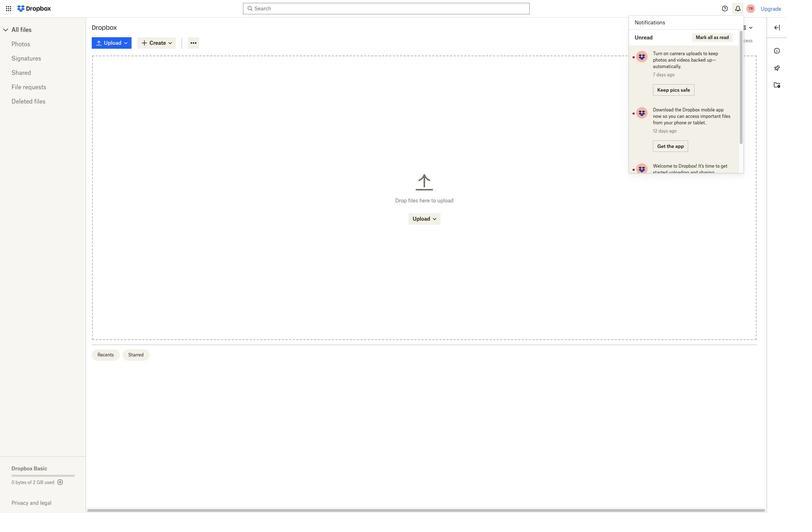 Task type: locate. For each thing, give the bounding box(es) containing it.
your
[[664, 120, 673, 126]]

0 vertical spatial the
[[675, 107, 682, 113]]

time
[[706, 164, 715, 169]]

1 vertical spatial the
[[667, 143, 675, 149]]

file
[[11, 84, 21, 91]]

1 horizontal spatial dropbox
[[92, 24, 117, 31]]

turn on camera uploads to keep photos and videos backed up— automatically. 7 days ago
[[654, 51, 719, 77]]

1 vertical spatial app
[[676, 143, 684, 149]]

12
[[654, 128, 658, 134]]

days right 12
[[659, 128, 669, 134]]

started
[[654, 170, 668, 175]]

deleted
[[11, 98, 33, 105]]

the for get
[[667, 143, 675, 149]]

files right important
[[723, 114, 731, 119]]

files left "here"
[[409, 198, 418, 204]]

1 vertical spatial access
[[686, 114, 700, 119]]

app up important
[[717, 107, 724, 113]]

uploads
[[687, 51, 703, 56]]

2 horizontal spatial and
[[691, 170, 699, 175]]

app right get
[[676, 143, 684, 149]]

you right so
[[669, 114, 676, 119]]

to inside the turn on camera uploads to keep photos and videos backed up— automatically. 7 days ago
[[704, 51, 708, 56]]

days
[[657, 72, 666, 77], [659, 128, 669, 134]]

shared link
[[11, 66, 75, 80]]

the inside button
[[667, 143, 675, 149]]

privacy
[[11, 500, 28, 506]]

the up can
[[675, 107, 682, 113]]

all
[[11, 26, 19, 33]]

videos
[[677, 57, 690, 63]]

0 vertical spatial app
[[717, 107, 724, 113]]

1 vertical spatial you
[[669, 114, 676, 119]]

and left legal
[[30, 500, 39, 506]]

the
[[675, 107, 682, 113], [667, 143, 675, 149]]

dropbox for dropbox basic
[[11, 466, 32, 472]]

file requests link
[[11, 80, 75, 94]]

0 horizontal spatial the
[[667, 143, 675, 149]]

days inside the turn on camera uploads to keep photos and videos backed up— automatically. 7 days ago
[[657, 72, 666, 77]]

to left 'keep'
[[704, 51, 708, 56]]

uploading
[[669, 170, 690, 175]]

upgrade link
[[761, 6, 782, 12]]

1 horizontal spatial you
[[720, 38, 728, 43]]

download the dropbox mobile app now so you can access important files from your phone or tablet. 12 days ago
[[654, 107, 731, 134]]

starred
[[128, 352, 144, 358]]

and inside welcome to dropbox! it's time to get started uploading and sharing.
[[691, 170, 699, 175]]

days right the 7
[[657, 72, 666, 77]]

sharing.
[[700, 170, 716, 175]]

to up uploading
[[674, 164, 678, 169]]

signatures
[[11, 55, 41, 62]]

have
[[729, 38, 738, 43]]

ago
[[668, 72, 675, 77], [670, 128, 677, 134]]

app inside button
[[676, 143, 684, 149]]

access
[[740, 38, 753, 43], [686, 114, 700, 119]]

files
[[20, 26, 32, 33], [34, 98, 45, 105], [723, 114, 731, 119], [409, 198, 418, 204]]

access right have
[[740, 38, 753, 43]]

get
[[658, 143, 666, 149]]

starred button
[[123, 350, 150, 361]]

basic
[[34, 466, 47, 472]]

the right get
[[667, 143, 675, 149]]

gb
[[37, 480, 43, 486]]

0 vertical spatial dropbox
[[92, 24, 117, 31]]

files right all
[[20, 26, 32, 33]]

0 horizontal spatial and
[[30, 500, 39, 506]]

dropbox for dropbox
[[92, 24, 117, 31]]

2
[[33, 480, 36, 486]]

all
[[708, 35, 713, 40]]

here
[[420, 198, 430, 204]]

0 horizontal spatial access
[[686, 114, 700, 119]]

it's
[[699, 164, 705, 169]]

you
[[720, 38, 728, 43], [669, 114, 676, 119]]

files down file requests link at the top of the page
[[34, 98, 45, 105]]

1 horizontal spatial and
[[669, 57, 676, 63]]

you right the as
[[720, 38, 728, 43]]

1 vertical spatial dropbox
[[683, 107, 700, 113]]

2 horizontal spatial dropbox
[[683, 107, 700, 113]]

keep
[[658, 87, 670, 93]]

keep
[[709, 51, 719, 56]]

welcome to dropbox! it's time to get started uploading and sharing. button
[[630, 158, 739, 208], [654, 163, 732, 176]]

and down 'dropbox!' on the top right
[[691, 170, 699, 175]]

privacy and legal link
[[11, 500, 86, 506]]

photos
[[654, 57, 667, 63]]

unread
[[635, 34, 653, 41]]

and up 'automatically.'
[[669, 57, 676, 63]]

access up 'or'
[[686, 114, 700, 119]]

1 vertical spatial ago
[[670, 128, 677, 134]]

0 vertical spatial you
[[720, 38, 728, 43]]

get the app
[[658, 143, 684, 149]]

and inside the turn on camera uploads to keep photos and videos backed up— automatically. 7 days ago
[[669, 57, 676, 63]]

0 horizontal spatial app
[[676, 143, 684, 149]]

upload
[[438, 198, 454, 204]]

to
[[704, 51, 708, 56], [674, 164, 678, 169], [716, 164, 720, 169], [432, 198, 436, 204]]

1 vertical spatial days
[[659, 128, 669, 134]]

0 bytes of 2 gb used
[[11, 480, 54, 486]]

files for drop files here to upload
[[409, 198, 418, 204]]

ago inside download the dropbox mobile app now so you can access important files from your phone or tablet. 12 days ago
[[670, 128, 677, 134]]

open pinned items image
[[773, 64, 782, 72]]

of
[[28, 480, 32, 486]]

recents
[[98, 352, 114, 358]]

0 vertical spatial access
[[740, 38, 753, 43]]

ago down your
[[670, 128, 677, 134]]

mobile
[[702, 107, 715, 113]]

0 vertical spatial days
[[657, 72, 666, 77]]

turn on camera uploads to keep photos and videos backed up— automatically. button
[[654, 51, 732, 70]]

mark
[[696, 35, 707, 40]]

deleted files
[[11, 98, 45, 105]]

only you have access
[[710, 38, 753, 43]]

1 vertical spatial and
[[691, 170, 699, 175]]

0 vertical spatial and
[[669, 57, 676, 63]]

to right "here"
[[432, 198, 436, 204]]

the inside download the dropbox mobile app now so you can access important files from your phone or tablet. 12 days ago
[[675, 107, 682, 113]]

tablet.
[[694, 120, 707, 126]]

you inside download the dropbox mobile app now so you can access important files from your phone or tablet. 12 days ago
[[669, 114, 676, 119]]

and
[[669, 57, 676, 63], [691, 170, 699, 175], [30, 500, 39, 506]]

mark all as read button
[[693, 33, 733, 42]]

file requests
[[11, 84, 46, 91]]

1 horizontal spatial app
[[717, 107, 724, 113]]

app
[[717, 107, 724, 113], [676, 143, 684, 149]]

download
[[654, 107, 674, 113]]

0 vertical spatial ago
[[668, 72, 675, 77]]

2 vertical spatial dropbox
[[11, 466, 32, 472]]

dropbox
[[92, 24, 117, 31], [683, 107, 700, 113], [11, 466, 32, 472]]

files inside download the dropbox mobile app now so you can access important files from your phone or tablet. 12 days ago
[[723, 114, 731, 119]]

legal
[[40, 500, 52, 506]]

1 horizontal spatial the
[[675, 107, 682, 113]]

0 horizontal spatial dropbox
[[11, 466, 32, 472]]

ago down 'automatically.'
[[668, 72, 675, 77]]

get more space image
[[56, 479, 64, 487]]

0 horizontal spatial you
[[669, 114, 676, 119]]

the for download
[[675, 107, 682, 113]]



Task type: describe. For each thing, give the bounding box(es) containing it.
all files link
[[11, 24, 86, 36]]

get
[[721, 164, 728, 169]]

keep pics safe
[[658, 87, 691, 93]]

up—
[[708, 57, 717, 63]]

photos link
[[11, 37, 75, 51]]

automatically.
[[654, 64, 682, 69]]

used
[[45, 480, 54, 486]]

turn
[[654, 51, 663, 56]]

signatures link
[[11, 51, 75, 66]]

privacy and legal
[[11, 500, 52, 506]]

important
[[701, 114, 721, 119]]

welcome
[[654, 164, 673, 169]]

recents button
[[92, 350, 120, 361]]

on
[[664, 51, 669, 56]]

can
[[678, 114, 685, 119]]

mark all as read
[[696, 35, 730, 40]]

shared
[[11, 69, 31, 76]]

ago inside the turn on camera uploads to keep photos and videos backed up— automatically. 7 days ago
[[668, 72, 675, 77]]

open activity image
[[773, 81, 782, 90]]

7
[[654, 72, 656, 77]]

global header element
[[0, 0, 788, 18]]

requests
[[23, 84, 46, 91]]

2 vertical spatial and
[[30, 500, 39, 506]]

from
[[654, 120, 663, 126]]

now
[[654, 114, 662, 119]]

1 horizontal spatial access
[[740, 38, 753, 43]]

files for all files
[[20, 26, 32, 33]]

download the dropbox mobile app now so you can access important files from your phone or tablet. button
[[654, 107, 732, 126]]

to left the get
[[716, 164, 720, 169]]

drop
[[395, 198, 407, 204]]

0
[[11, 480, 14, 486]]

so
[[663, 114, 668, 119]]

open details pane image
[[773, 23, 782, 32]]

or
[[688, 120, 692, 126]]

bytes
[[16, 480, 27, 486]]

safe
[[681, 87, 691, 93]]

photos
[[11, 41, 30, 48]]

camera
[[670, 51, 685, 56]]

dropbox inside download the dropbox mobile app now so you can access important files from your phone or tablet. 12 days ago
[[683, 107, 700, 113]]

welcome to dropbox! it's time to get started uploading and sharing. link
[[630, 158, 739, 208]]

days inside download the dropbox mobile app now so you can access important files from your phone or tablet. 12 days ago
[[659, 128, 669, 134]]

all files
[[11, 26, 32, 33]]

notifications
[[635, 19, 666, 25]]

dropbox!
[[679, 164, 698, 169]]

deleted files link
[[11, 94, 75, 109]]

phone
[[674, 120, 687, 126]]

backed
[[692, 57, 706, 63]]

only
[[710, 38, 719, 43]]

files for deleted files
[[34, 98, 45, 105]]

dropbox logo - go to the homepage image
[[14, 3, 53, 14]]

app inside download the dropbox mobile app now so you can access important files from your phone or tablet. 12 days ago
[[717, 107, 724, 113]]

as
[[714, 35, 719, 40]]

read
[[720, 35, 730, 40]]

access inside download the dropbox mobile app now so you can access important files from your phone or tablet. 12 days ago
[[686, 114, 700, 119]]

welcome to dropbox! it's time to get started uploading and sharing.
[[654, 164, 728, 175]]

keep pics safe button
[[654, 84, 695, 96]]

open information panel image
[[773, 47, 782, 55]]

dropbox basic
[[11, 466, 47, 472]]

pics
[[671, 87, 680, 93]]

upgrade
[[761, 6, 782, 12]]

drop files here to upload
[[395, 198, 454, 204]]

get the app button
[[654, 141, 689, 152]]



Task type: vqa. For each thing, say whether or not it's contained in the screenshot.
read
yes



